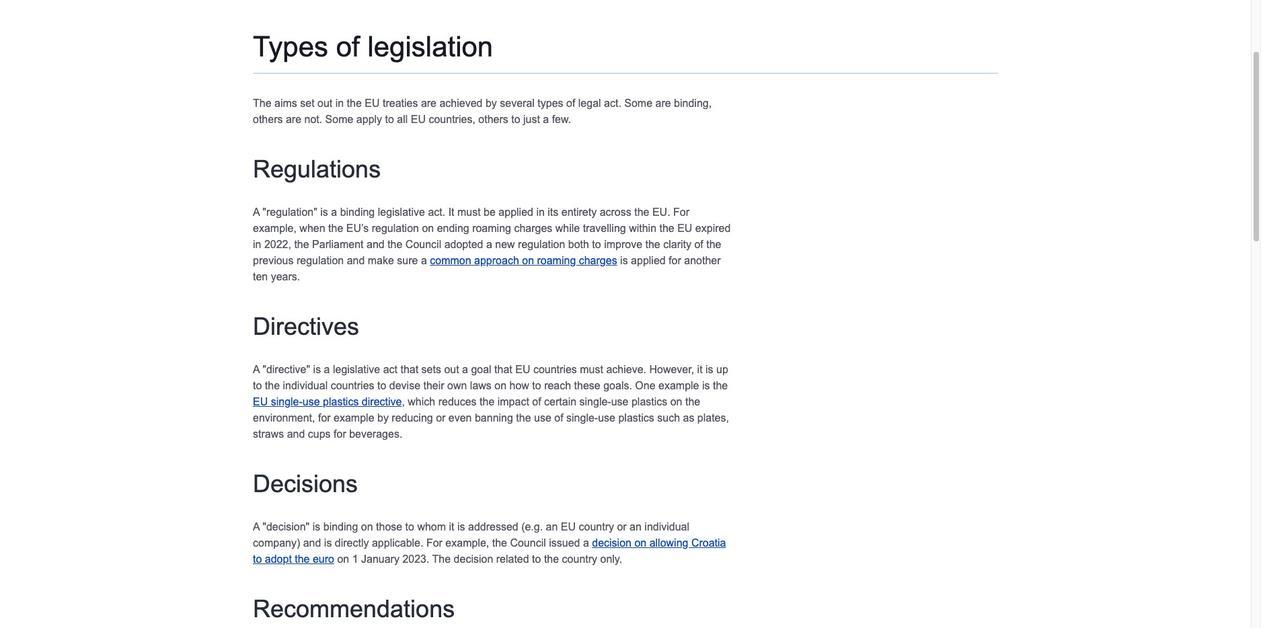 Task type: vqa. For each thing, say whether or not it's contained in the screenshot.
For inside the a "decision" is binding on those to whom it is addressed (e.g. an eu country or an individual company) and is directly applicable. for example, the council issued a
yes



Task type: locate. For each thing, give the bounding box(es) containing it.
1 vertical spatial applied
[[631, 255, 666, 266]]

plastics
[[323, 396, 359, 408], [632, 396, 668, 408], [619, 412, 654, 424]]

in right set
[[336, 98, 344, 109]]

on left allowing
[[635, 537, 647, 549]]

1 horizontal spatial must
[[580, 364, 603, 375]]

the down issued at left bottom
[[544, 553, 559, 565]]

0 vertical spatial country
[[579, 521, 614, 533]]

on up such
[[671, 396, 682, 408]]

on up directly at bottom
[[361, 521, 373, 533]]

on left 1
[[337, 553, 349, 565]]

1 horizontal spatial by
[[486, 98, 497, 109]]

charges down its
[[514, 223, 553, 234]]

not.
[[304, 114, 322, 125]]

1 vertical spatial roaming
[[537, 255, 576, 266]]

1 horizontal spatial for
[[673, 206, 690, 218]]

decision up 'only.'
[[592, 537, 632, 549]]

across
[[600, 206, 632, 218]]

single- inside the a "directive" is a legislative act that sets out a goal that eu countries must achieve. however, it is up to the individual countries to devise their own laws on how to reach these goals. one example is the eu single-use plastics directive
[[271, 396, 303, 408]]

eu
[[365, 98, 380, 109], [411, 114, 426, 125], [678, 223, 693, 234], [515, 364, 530, 375], [253, 396, 268, 408], [561, 521, 576, 533]]

eu up the apply
[[365, 98, 380, 109]]

1 vertical spatial charges
[[579, 255, 617, 266]]

others
[[253, 114, 283, 125], [479, 114, 508, 125]]

1 that from the left
[[401, 364, 419, 375]]

"decision"
[[263, 521, 310, 533]]

1 horizontal spatial roaming
[[537, 255, 576, 266]]

directly
[[335, 537, 369, 549]]

0 vertical spatial the
[[253, 98, 271, 109]]

in left its
[[536, 206, 545, 218]]

0 vertical spatial in
[[336, 98, 344, 109]]

regulation
[[372, 223, 419, 234], [518, 239, 565, 250], [297, 255, 344, 266]]

1 horizontal spatial are
[[421, 98, 437, 109]]

plates,
[[697, 412, 729, 424]]

1 vertical spatial example
[[334, 412, 374, 424]]

countries up eu single-use plastics directive link
[[331, 380, 374, 391]]

1 vertical spatial decision
[[454, 553, 493, 565]]

decision on allowing croatia to adopt the euro
[[253, 537, 726, 565]]

applied
[[499, 206, 533, 218], [631, 255, 666, 266]]

2 vertical spatial a
[[253, 521, 260, 533]]

council up the sure
[[406, 239, 441, 250]]

decision
[[592, 537, 632, 549], [454, 553, 493, 565]]

the
[[253, 98, 271, 109], [432, 553, 451, 565]]

must
[[457, 206, 481, 218], [580, 364, 603, 375]]

the
[[347, 98, 362, 109], [635, 206, 649, 218], [328, 223, 343, 234], [660, 223, 675, 234], [294, 239, 309, 250], [388, 239, 403, 250], [645, 239, 660, 250], [706, 239, 721, 250], [265, 380, 280, 391], [713, 380, 728, 391], [480, 396, 495, 408], [685, 396, 700, 408], [516, 412, 531, 424], [492, 537, 507, 549], [295, 553, 310, 565], [544, 553, 559, 565]]

1 horizontal spatial that
[[495, 364, 512, 375]]

country down issued at left bottom
[[562, 553, 597, 565]]

eu up clarity
[[678, 223, 693, 234]]

example, inside a "decision" is binding on those to whom it is addressed (e.g. an eu country or an individual company) and is directly applicable. for example, the council issued a
[[446, 537, 489, 549]]

for inside is applied for another ten years.
[[669, 255, 681, 266]]

1 horizontal spatial council
[[510, 537, 546, 549]]

1 vertical spatial a
[[253, 364, 260, 375]]

applied down improve
[[631, 255, 666, 266]]

act. inside "a "regulation" is a binding legislative act. it must be applied in its entirety across the eu. for example, when the eu's regulation on ending roaming charges while travelling within the eu expired in 2022, the parliament and the council adopted a new regulation both to improve the clarity of the previous regulation and make sure a"
[[428, 206, 445, 218]]

on
[[422, 223, 434, 234], [522, 255, 534, 266], [495, 380, 507, 391], [671, 396, 682, 408], [361, 521, 373, 533], [635, 537, 647, 549], [337, 553, 349, 565]]

by inside the aims set out in the eu treaties are achieved by several types of legal act. some are binding, others are not. some apply to all eu countries, others to just a few.
[[486, 98, 497, 109]]

roaming down be
[[472, 223, 511, 234]]

0 horizontal spatial individual
[[283, 380, 328, 391]]

act. inside the aims set out in the eu treaties are achieved by several types of legal act. some are binding, others are not. some apply to all eu countries, others to just a few.
[[604, 98, 621, 109]]

eu right all
[[411, 114, 426, 125]]

adopted
[[444, 239, 483, 250]]

the up within
[[635, 206, 649, 218]]

the inside the aims set out in the eu treaties are achieved by several types of legal act. some are binding, others are not. some apply to all eu countries, others to just a few.
[[253, 98, 271, 109]]

eu's
[[346, 223, 369, 234]]

environment,
[[253, 412, 315, 424]]

by inside ', which reduces the impact of certain single-use plastics on the environment, for example by reducing or even banning the use of single-use plastics such as plates, straws and cups for beverages.'
[[377, 412, 389, 424]]

on inside "a "regulation" is a binding legislative act. it must be applied in its entirety across the eu. for example, when the eu's regulation on ending roaming charges while travelling within the eu expired in 2022, the parliament and the council adopted a new regulation both to improve the clarity of the previous regulation and make sure a"
[[422, 223, 434, 234]]

of inside the aims set out in the eu treaties are achieved by several types of legal act. some are binding, others are not. some apply to all eu countries, others to just a few.
[[566, 98, 575, 109]]

for down eu single-use plastics directive link
[[318, 412, 331, 424]]

devise
[[389, 380, 420, 391]]

a right issued at left bottom
[[583, 537, 589, 549]]

entirety
[[562, 206, 597, 218]]

set
[[300, 98, 315, 109]]

of up another
[[695, 239, 704, 250]]

the down laws
[[480, 396, 495, 408]]

of right impact in the bottom of the page
[[532, 396, 541, 408]]

0 vertical spatial some
[[624, 98, 653, 109]]

are down aims at the left
[[286, 114, 301, 125]]

is inside "a "regulation" is a binding legislative act. it must be applied in its entirety across the eu. for example, when the eu's regulation on ending roaming charges while travelling within the eu expired in 2022, the parliament and the council adopted a new regulation both to improve the clarity of the previous regulation and make sure a"
[[320, 206, 328, 218]]

country inside a "decision" is binding on those to whom it is addressed (e.g. an eu country or an individual company) and is directly applicable. for example, the council issued a
[[579, 521, 614, 533]]

1 vertical spatial council
[[510, 537, 546, 549]]

1 vertical spatial legislative
[[333, 364, 380, 375]]

individual up allowing
[[645, 521, 690, 533]]

that right goal
[[495, 364, 512, 375]]

that up devise
[[401, 364, 419, 375]]

are up countries,
[[421, 98, 437, 109]]

by left several
[[486, 98, 497, 109]]

2 horizontal spatial for
[[669, 255, 681, 266]]

1 vertical spatial act.
[[428, 206, 445, 218]]

1 horizontal spatial countries
[[533, 364, 577, 375]]

by down directive
[[377, 412, 389, 424]]

1 horizontal spatial the
[[432, 553, 451, 565]]

the inside decision on allowing croatia to adopt the euro
[[295, 553, 310, 565]]

1 horizontal spatial or
[[617, 521, 627, 533]]

0 vertical spatial it
[[697, 364, 703, 375]]

a inside "a "regulation" is a binding legislative act. it must be applied in its entirety across the eu. for example, when the eu's regulation on ending roaming charges while travelling within the eu expired in 2022, the parliament and the council adopted a new regulation both to improve the clarity of the previous regulation and make sure a"
[[253, 206, 260, 218]]

council
[[406, 239, 441, 250], [510, 537, 546, 549]]

or inside ', which reduces the impact of certain single-use plastics on the environment, for example by reducing or even banning the use of single-use plastics such as plates, straws and cups for beverages.'
[[436, 412, 446, 424]]

an
[[546, 521, 558, 533], [630, 521, 642, 533]]

0 horizontal spatial charges
[[514, 223, 553, 234]]

it inside a "decision" is binding on those to whom it is addressed (e.g. an eu country or an individual company) and is directly applicable. for example, the council issued a
[[449, 521, 454, 533]]

0 horizontal spatial for
[[318, 412, 331, 424]]

to up directive
[[377, 380, 386, 391]]

example
[[659, 380, 699, 391], [334, 412, 374, 424]]

charges down the both
[[579, 255, 617, 266]]

of
[[336, 31, 360, 63], [566, 98, 575, 109], [695, 239, 704, 250], [532, 396, 541, 408], [555, 412, 563, 424]]

must up "these"
[[580, 364, 603, 375]]

0 vertical spatial legislative
[[378, 206, 425, 218]]

0 horizontal spatial that
[[401, 364, 419, 375]]

goal
[[471, 364, 492, 375]]

0 horizontal spatial out
[[318, 98, 333, 109]]

example up beverages.
[[334, 412, 374, 424]]

2 horizontal spatial in
[[536, 206, 545, 218]]

it left up
[[697, 364, 703, 375]]

of up few.
[[566, 98, 575, 109]]

0 horizontal spatial an
[[546, 521, 558, 533]]

1 horizontal spatial it
[[697, 364, 703, 375]]

a for decisions
[[253, 521, 260, 533]]

common
[[430, 255, 471, 266]]

0 horizontal spatial applied
[[499, 206, 533, 218]]

just
[[523, 114, 540, 125]]

improve
[[604, 239, 642, 250]]

is inside is applied for another ten years.
[[620, 255, 628, 266]]

1 vertical spatial by
[[377, 412, 389, 424]]

applied right be
[[499, 206, 533, 218]]

1 vertical spatial out
[[444, 364, 459, 375]]

1 vertical spatial country
[[562, 553, 597, 565]]

0 horizontal spatial in
[[253, 239, 261, 250]]

applied inside is applied for another ten years.
[[631, 255, 666, 266]]

0 vertical spatial must
[[457, 206, 481, 218]]

act
[[383, 364, 398, 375]]

must inside "a "regulation" is a binding legislative act. it must be applied in its entirety across the eu. for example, when the eu's regulation on ending roaming charges while travelling within the eu expired in 2022, the parliament and the council adopted a new regulation both to improve the clarity of the previous regulation and make sure a"
[[457, 206, 481, 218]]

a left ""regulation""
[[253, 206, 260, 218]]

a left "directive"
[[253, 364, 260, 375]]

only.
[[600, 553, 622, 565]]

decisions
[[253, 470, 358, 498]]

eu up issued at left bottom
[[561, 521, 576, 533]]

2 horizontal spatial regulation
[[518, 239, 565, 250]]

roaming
[[472, 223, 511, 234], [537, 255, 576, 266]]

0 vertical spatial out
[[318, 98, 333, 109]]

1 horizontal spatial out
[[444, 364, 459, 375]]

out
[[318, 98, 333, 109], [444, 364, 459, 375]]

0 horizontal spatial act.
[[428, 206, 445, 218]]

1 vertical spatial for
[[426, 537, 443, 549]]

and
[[367, 239, 385, 250], [347, 255, 365, 266], [287, 428, 305, 440], [303, 537, 321, 549]]

that
[[401, 364, 419, 375], [495, 364, 512, 375]]

however,
[[649, 364, 694, 375]]

1 horizontal spatial example
[[659, 380, 699, 391]]

legal
[[578, 98, 601, 109]]

a up 'company)'
[[253, 521, 260, 533]]

1 vertical spatial it
[[449, 521, 454, 533]]

1 horizontal spatial for
[[334, 428, 346, 440]]

eu inside a "decision" is binding on those to whom it is addressed (e.g. an eu country or an individual company) and is directly applicable. for example, the council issued a
[[561, 521, 576, 533]]

on inside decision on allowing croatia to adopt the euro
[[635, 537, 647, 549]]

act. left it
[[428, 206, 445, 218]]

to down travelling on the left top
[[592, 239, 601, 250]]

the down "directive"
[[265, 380, 280, 391]]

,
[[402, 396, 405, 408]]

achieved
[[440, 98, 483, 109]]

individual
[[283, 380, 328, 391], [645, 521, 690, 533]]

0 vertical spatial act.
[[604, 98, 621, 109]]

1 a from the top
[[253, 206, 260, 218]]

in
[[336, 98, 344, 109], [536, 206, 545, 218], [253, 239, 261, 250]]

addressed
[[468, 521, 518, 533]]

decision on allowing croatia to adopt the euro link
[[253, 537, 726, 565]]

regulation up the sure
[[372, 223, 419, 234]]

1 horizontal spatial some
[[624, 98, 653, 109]]

0 vertical spatial council
[[406, 239, 441, 250]]

and up make
[[367, 239, 385, 250]]

is up plates,
[[702, 380, 710, 391]]

such
[[657, 412, 680, 424]]

or
[[436, 412, 446, 424], [617, 521, 627, 533]]

0 vertical spatial by
[[486, 98, 497, 109]]

2 vertical spatial in
[[253, 239, 261, 250]]

example down however, at bottom right
[[659, 380, 699, 391]]

to inside "a "regulation" is a binding legislative act. it must be applied in its entirety across the eu. for example, when the eu's regulation on ending roaming charges while travelling within the eu expired in 2022, the parliament and the council adopted a new regulation both to improve the clarity of the previous regulation and make sure a"
[[592, 239, 601, 250]]

act.
[[604, 98, 621, 109], [428, 206, 445, 218]]

0 horizontal spatial by
[[377, 412, 389, 424]]

a inside a "decision" is binding on those to whom it is addressed (e.g. an eu country or an individual company) and is directly applicable. for example, the council issued a
[[253, 521, 260, 533]]

1 vertical spatial or
[[617, 521, 627, 533]]

reach
[[544, 380, 571, 391]]

eu inside "a "regulation" is a binding legislative act. it must be applied in its entirety across the eu. for example, when the eu's regulation on ending roaming charges while travelling within the eu expired in 2022, the parliament and the council adopted a new regulation both to improve the clarity of the previous regulation and make sure a"
[[678, 223, 693, 234]]

1 horizontal spatial individual
[[645, 521, 690, 533]]

act. right legal
[[604, 98, 621, 109]]

charges
[[514, 223, 553, 234], [579, 255, 617, 266]]

council inside "a "regulation" is a binding legislative act. it must be applied in its entirety across the eu. for example, when the eu's regulation on ending roaming charges while travelling within the eu expired in 2022, the parliament and the council adopted a new regulation both to improve the clarity of the previous regulation and make sure a"
[[406, 239, 441, 250]]

1 horizontal spatial applied
[[631, 255, 666, 266]]

country
[[579, 521, 614, 533], [562, 553, 597, 565]]

0 vertical spatial individual
[[283, 380, 328, 391]]

decision down a "decision" is binding on those to whom it is addressed (e.g. an eu country or an individual company) and is directly applicable. for example, the council issued a
[[454, 553, 493, 565]]

in inside the aims set out in the eu treaties are achieved by several types of legal act. some are binding, others are not. some apply to all eu countries, others to just a few.
[[336, 98, 344, 109]]

a for regulations
[[253, 206, 260, 218]]

which
[[408, 396, 435, 408]]

a up parliament
[[331, 206, 337, 218]]

0 vertical spatial for
[[669, 255, 681, 266]]

the left aims at the left
[[253, 98, 271, 109]]

0 horizontal spatial regulation
[[297, 255, 344, 266]]

and down environment,
[[287, 428, 305, 440]]

0 horizontal spatial others
[[253, 114, 283, 125]]

use inside the a "directive" is a legislative act that sets out a goal that eu countries must achieve. however, it is up to the individual countries to devise their own laws on how to reach these goals. one example is the eu single-use plastics directive
[[303, 396, 320, 408]]

plastics up cups
[[323, 396, 359, 408]]

legislative inside the a "directive" is a legislative act that sets out a goal that eu countries must achieve. however, it is up to the individual countries to devise their own laws on how to reach these goals. one example is the eu single-use plastics directive
[[333, 364, 380, 375]]

1 vertical spatial example,
[[446, 537, 489, 549]]

0 vertical spatial example,
[[253, 223, 297, 234]]

on left ending
[[422, 223, 434, 234]]

0 vertical spatial example
[[659, 380, 699, 391]]

1 vertical spatial regulation
[[518, 239, 565, 250]]

0 horizontal spatial must
[[457, 206, 481, 218]]

some right not.
[[325, 114, 353, 125]]

within
[[629, 223, 657, 234]]

1 vertical spatial must
[[580, 364, 603, 375]]

is up when
[[320, 206, 328, 218]]

0 vertical spatial countries
[[533, 364, 577, 375]]

1 horizontal spatial an
[[630, 521, 642, 533]]

country up 'only.'
[[579, 521, 614, 533]]

regulation up common approach on roaming charges link
[[518, 239, 565, 250]]

1 vertical spatial binding
[[323, 521, 358, 533]]

0 horizontal spatial are
[[286, 114, 301, 125]]

1 vertical spatial countries
[[331, 380, 374, 391]]

or inside a "decision" is binding on those to whom it is addressed (e.g. an eu country or an individual company) and is directly applicable. for example, the council issued a
[[617, 521, 627, 533]]

2 that from the left
[[495, 364, 512, 375]]

countries up reach
[[533, 364, 577, 375]]

0 horizontal spatial for
[[426, 537, 443, 549]]

is down improve
[[620, 255, 628, 266]]

the up the apply
[[347, 98, 362, 109]]

legislative left act
[[333, 364, 380, 375]]

their
[[423, 380, 444, 391]]

example, up on 1 january 2023. the decision related to the country only.
[[446, 537, 489, 549]]

while
[[556, 223, 580, 234]]

reducing
[[392, 412, 433, 424]]

in left 2022,
[[253, 239, 261, 250]]

3 a from the top
[[253, 521, 260, 533]]

is up euro
[[324, 537, 332, 549]]

0 horizontal spatial example
[[334, 412, 374, 424]]

for right cups
[[334, 428, 346, 440]]

0 horizontal spatial the
[[253, 98, 271, 109]]

legislative
[[378, 206, 425, 218], [333, 364, 380, 375]]

a inside the aims set out in the eu treaties are achieved by several types of legal act. some are binding, others are not. some apply to all eu countries, others to just a few.
[[543, 114, 549, 125]]

1 vertical spatial individual
[[645, 521, 690, 533]]

is right whom
[[457, 521, 465, 533]]

to up environment,
[[253, 380, 262, 391]]

0 vertical spatial a
[[253, 206, 260, 218]]

reduces
[[438, 396, 477, 408]]

0 horizontal spatial it
[[449, 521, 454, 533]]

plastics left such
[[619, 412, 654, 424]]

0 horizontal spatial council
[[406, 239, 441, 250]]

the left euro
[[295, 553, 310, 565]]

binding up directly at bottom
[[323, 521, 358, 533]]

legislative up the sure
[[378, 206, 425, 218]]

2 a from the top
[[253, 364, 260, 375]]

company)
[[253, 537, 300, 549]]

single- up environment,
[[271, 396, 303, 408]]

1 horizontal spatial act.
[[604, 98, 621, 109]]

1 horizontal spatial others
[[479, 114, 508, 125]]

0 horizontal spatial or
[[436, 412, 446, 424]]

0 vertical spatial binding
[[340, 206, 375, 218]]

the right 2023.
[[432, 553, 451, 565]]

example, up 2022,
[[253, 223, 297, 234]]

treaties
[[383, 98, 418, 109]]

1 vertical spatial the
[[432, 553, 451, 565]]

0 vertical spatial decision
[[592, 537, 632, 549]]

by
[[486, 98, 497, 109], [377, 412, 389, 424]]

binding up eu's
[[340, 206, 375, 218]]

for down whom
[[426, 537, 443, 549]]

0 horizontal spatial roaming
[[472, 223, 511, 234]]

of down certain
[[555, 412, 563, 424]]

on right approach at the left
[[522, 255, 534, 266]]

1 vertical spatial some
[[325, 114, 353, 125]]

on inside the a "directive" is a legislative act that sets out a goal that eu countries must achieve. however, it is up to the individual countries to devise their own laws on how to reach these goals. one example is the eu single-use plastics directive
[[495, 380, 507, 391]]

out up the own
[[444, 364, 459, 375]]

decision inside decision on allowing croatia to adopt the euro
[[592, 537, 632, 549]]

plastics down one in the right of the page
[[632, 396, 668, 408]]

0 vertical spatial roaming
[[472, 223, 511, 234]]

a "directive" is a legislative act that sets out a goal that eu countries must achieve. however, it is up to the individual countries to devise their own laws on how to reach these goals. one example is the eu single-use plastics directive
[[253, 364, 728, 408]]

a inside the a "directive" is a legislative act that sets out a goal that eu countries must achieve. however, it is up to the individual countries to devise their own laws on how to reach these goals. one example is the eu single-use plastics directive
[[253, 364, 260, 375]]

2 vertical spatial for
[[334, 428, 346, 440]]

"regulation"
[[263, 206, 317, 218]]

it right whom
[[449, 521, 454, 533]]

for
[[669, 255, 681, 266], [318, 412, 331, 424], [334, 428, 346, 440]]

impact
[[498, 396, 529, 408]]

some right legal
[[624, 98, 653, 109]]

for
[[673, 206, 690, 218], [426, 537, 443, 549]]

0 vertical spatial regulation
[[372, 223, 419, 234]]

straws
[[253, 428, 284, 440]]

applicable.
[[372, 537, 423, 549]]

a right just
[[543, 114, 549, 125]]

a inside a "decision" is binding on those to whom it is addressed (e.g. an eu country or an individual company) and is directly applicable. for example, the council issued a
[[583, 537, 589, 549]]

single- down certain
[[566, 412, 598, 424]]



Task type: describe. For each thing, give the bounding box(es) containing it.
new
[[495, 239, 515, 250]]

the down 'eu.'
[[660, 223, 675, 234]]

croatia
[[691, 537, 726, 549]]

for inside "a "regulation" is a binding legislative act. it must be applied in its entirety across the eu. for example, when the eu's regulation on ending roaming charges while travelling within the eu expired in 2022, the parliament and the council adopted a new regulation both to improve the clarity of the previous regulation and make sure a"
[[673, 206, 690, 218]]

when
[[300, 223, 325, 234]]

to right related
[[532, 553, 541, 565]]

types
[[538, 98, 563, 109]]

a right the sure
[[421, 255, 427, 266]]

all
[[397, 114, 408, 125]]

whom
[[417, 521, 446, 533]]

(e.g.
[[521, 521, 543, 533]]

eu single-use plastics directive link
[[253, 396, 402, 408]]

the inside a "decision" is binding on those to whom it is addressed (e.g. an eu country or an individual company) and is directly applicable. for example, the council issued a
[[492, 537, 507, 549]]

issued
[[549, 537, 580, 549]]

out inside the a "directive" is a legislative act that sets out a goal that eu countries must achieve. however, it is up to the individual countries to devise their own laws on how to reach these goals. one example is the eu single-use plastics directive
[[444, 364, 459, 375]]

binding inside "a "regulation" is a binding legislative act. it must be applied in its entirety across the eu. for example, when the eu's regulation on ending roaming charges while travelling within the eu expired in 2022, the parliament and the council adopted a new regulation both to improve the clarity of the previous regulation and make sure a"
[[340, 206, 375, 218]]

achieve.
[[606, 364, 646, 375]]

2 others from the left
[[479, 114, 508, 125]]

euro
[[313, 553, 334, 565]]

the down up
[[713, 380, 728, 391]]

council inside a "decision" is binding on those to whom it is addressed (e.g. an eu country or an individual company) and is directly applicable. for example, the council issued a
[[510, 537, 546, 549]]

a up eu single-use plastics directive link
[[324, 364, 330, 375]]

regulations
[[253, 155, 381, 183]]

is applied for another ten years.
[[253, 255, 721, 282]]

and inside a "decision" is binding on those to whom it is addressed (e.g. an eu country or an individual company) and is directly applicable. for example, the council issued a
[[303, 537, 321, 549]]

those
[[376, 521, 402, 533]]

the down expired
[[706, 239, 721, 250]]

it inside the a "directive" is a legislative act that sets out a goal that eu countries must achieve. however, it is up to the individual countries to devise their own laws on how to reach these goals. one example is the eu single-use plastics directive
[[697, 364, 703, 375]]

for inside a "decision" is binding on those to whom it is addressed (e.g. an eu country or an individual company) and is directly applicable. for example, the council issued a
[[426, 537, 443, 549]]

1
[[352, 553, 358, 565]]

the up the sure
[[388, 239, 403, 250]]

the down within
[[645, 239, 660, 250]]

, which reduces the impact of certain single-use plastics on the environment, for example by reducing or even banning the use of single-use plastics such as plates, straws and cups for beverages.
[[253, 396, 729, 440]]

the down impact in the bottom of the page
[[516, 412, 531, 424]]

charges inside "a "regulation" is a binding legislative act. it must be applied in its entirety across the eu. for example, when the eu's regulation on ending roaming charges while travelling within the eu expired in 2022, the parliament and the council adopted a new regulation both to improve the clarity of the previous regulation and make sure a"
[[514, 223, 553, 234]]

the inside the aims set out in the eu treaties are achieved by several types of legal act. some are binding, others are not. some apply to all eu countries, others to just a few.
[[347, 98, 362, 109]]

2 horizontal spatial are
[[656, 98, 671, 109]]

on inside a "decision" is binding on those to whom it is addressed (e.g. an eu country or an individual company) and is directly applicable. for example, the council issued a
[[361, 521, 373, 533]]

allowing
[[650, 537, 689, 549]]

eu.
[[652, 206, 670, 218]]

1 vertical spatial for
[[318, 412, 331, 424]]

make
[[368, 255, 394, 266]]

legislation
[[368, 31, 493, 63]]

related
[[496, 553, 529, 565]]

out inside the aims set out in the eu treaties are achieved by several types of legal act. some are binding, others are not. some apply to all eu countries, others to just a few.
[[318, 98, 333, 109]]

1 vertical spatial in
[[536, 206, 545, 218]]

recommendations
[[253, 595, 455, 623]]

cups
[[308, 428, 331, 440]]

2 an from the left
[[630, 521, 642, 533]]

expired
[[695, 223, 731, 234]]

common approach on roaming charges
[[430, 255, 617, 266]]

to inside decision on allowing croatia to adopt the euro
[[253, 553, 262, 565]]

both
[[568, 239, 589, 250]]

sets
[[422, 364, 441, 375]]

directive
[[362, 396, 402, 408]]

binding,
[[674, 98, 712, 109]]

to right how
[[532, 380, 541, 391]]

example inside the a "directive" is a legislative act that sets out a goal that eu countries must achieve. however, it is up to the individual countries to devise their own laws on how to reach these goals. one example is the eu single-use plastics directive
[[659, 380, 699, 391]]

directives
[[253, 313, 359, 340]]

2 vertical spatial regulation
[[297, 255, 344, 266]]

one
[[635, 380, 656, 391]]

another
[[684, 255, 721, 266]]

of right types
[[336, 31, 360, 63]]

0 horizontal spatial countries
[[331, 380, 374, 391]]

countries,
[[429, 114, 476, 125]]

apply
[[356, 114, 382, 125]]

single- down "these"
[[580, 396, 611, 408]]

aims
[[274, 98, 297, 109]]

the down when
[[294, 239, 309, 250]]

certain
[[544, 396, 577, 408]]

and inside ', which reduces the impact of certain single-use plastics on the environment, for example by reducing or even banning the use of single-use plastics such as plates, straws and cups for beverages.'
[[287, 428, 305, 440]]

banning
[[475, 412, 513, 424]]

to inside a "decision" is binding on those to whom it is addressed (e.g. an eu country or an individual company) and is directly applicable. for example, the council issued a
[[405, 521, 414, 533]]

a left goal
[[462, 364, 468, 375]]

on 1 january 2023. the decision related to the country only.
[[334, 553, 622, 565]]

its
[[548, 206, 559, 218]]

the aims set out in the eu treaties are achieved by several types of legal act. some are binding, others are not. some apply to all eu countries, others to just a few.
[[253, 98, 712, 125]]

these
[[574, 380, 601, 391]]

sure
[[397, 255, 418, 266]]

approach
[[474, 255, 519, 266]]

to left all
[[385, 114, 394, 125]]

eu up how
[[515, 364, 530, 375]]

parliament
[[312, 239, 364, 250]]

legislative inside "a "regulation" is a binding legislative act. it must be applied in its entirety across the eu. for example, when the eu's regulation on ending roaming charges while travelling within the eu expired in 2022, the parliament and the council adopted a new regulation both to improve the clarity of the previous regulation and make sure a"
[[378, 206, 425, 218]]

example, inside "a "regulation" is a binding legislative act. it must be applied in its entirety across the eu. for example, when the eu's regulation on ending roaming charges while travelling within the eu expired in 2022, the parliament and the council adopted a new regulation both to improve the clarity of the previous regulation and make sure a"
[[253, 223, 297, 234]]

types of legislation
[[253, 31, 493, 63]]

the up as
[[685, 396, 700, 408]]

2023.
[[403, 553, 429, 565]]

even
[[449, 412, 472, 424]]

is right "decision"
[[313, 521, 320, 533]]

goals.
[[604, 380, 632, 391]]

must inside the a "directive" is a legislative act that sets out a goal that eu countries must achieve. however, it is up to the individual countries to devise their own laws on how to reach these goals. one example is the eu single-use plastics directive
[[580, 364, 603, 375]]

laws
[[470, 380, 492, 391]]

on inside ', which reduces the impact of certain single-use plastics on the environment, for example by reducing or even banning the use of single-use plastics such as plates, straws and cups for beverages.'
[[671, 396, 682, 408]]

2022,
[[264, 239, 291, 250]]

roaming inside "a "regulation" is a binding legislative act. it must be applied in its entirety across the eu. for example, when the eu's regulation on ending roaming charges while travelling within the eu expired in 2022, the parliament and the council adopted a new regulation both to improve the clarity of the previous regulation and make sure a"
[[472, 223, 511, 234]]

"directive"
[[263, 364, 310, 375]]

individual inside the a "directive" is a legislative act that sets out a goal that eu countries must achieve. however, it is up to the individual countries to devise their own laws on how to reach these goals. one example is the eu single-use plastics directive
[[283, 380, 328, 391]]

applied inside "a "regulation" is a binding legislative act. it must be applied in its entirety across the eu. for example, when the eu's regulation on ending roaming charges while travelling within the eu expired in 2022, the parliament and the council adopted a new regulation both to improve the clarity of the previous regulation and make sure a"
[[499, 206, 533, 218]]

own
[[447, 380, 467, 391]]

beverages.
[[349, 428, 403, 440]]

how
[[510, 380, 529, 391]]

few.
[[552, 114, 571, 125]]

example inside ', which reduces the impact of certain single-use plastics on the environment, for example by reducing or even banning the use of single-use plastics such as plates, straws and cups for beverages.'
[[334, 412, 374, 424]]

of inside "a "regulation" is a binding legislative act. it must be applied in its entirety across the eu. for example, when the eu's regulation on ending roaming charges while travelling within the eu expired in 2022, the parliament and the council adopted a new regulation both to improve the clarity of the previous regulation and make sure a"
[[695, 239, 704, 250]]

1 horizontal spatial regulation
[[372, 223, 419, 234]]

eu up environment,
[[253, 396, 268, 408]]

a "regulation" is a binding legislative act. it must be applied in its entirety across the eu. for example, when the eu's regulation on ending roaming charges while travelling within the eu expired in 2022, the parliament and the council adopted a new regulation both to improve the clarity of the previous regulation and make sure a
[[253, 206, 731, 266]]

the up parliament
[[328, 223, 343, 234]]

up
[[716, 364, 728, 375]]

common approach on roaming charges link
[[430, 255, 617, 266]]

plastics inside the a "directive" is a legislative act that sets out a goal that eu countries must achieve. however, it is up to the individual countries to devise their own laws on how to reach these goals. one example is the eu single-use plastics directive
[[323, 396, 359, 408]]

january
[[361, 553, 400, 565]]

to left just
[[511, 114, 520, 125]]

travelling
[[583, 223, 626, 234]]

clarity
[[663, 239, 692, 250]]

binding inside a "decision" is binding on those to whom it is addressed (e.g. an eu country or an individual company) and is directly applicable. for example, the council issued a
[[323, 521, 358, 533]]

1 others from the left
[[253, 114, 283, 125]]

is left up
[[706, 364, 713, 375]]

adopt
[[265, 553, 292, 565]]

be
[[484, 206, 496, 218]]

1 an from the left
[[546, 521, 558, 533]]

ten
[[253, 271, 268, 282]]

and down parliament
[[347, 255, 365, 266]]

years.
[[271, 271, 300, 282]]

it
[[448, 206, 454, 218]]

as
[[683, 412, 695, 424]]

is right "directive"
[[313, 364, 321, 375]]

ending
[[437, 223, 469, 234]]

several
[[500, 98, 535, 109]]

a left the new
[[486, 239, 492, 250]]

1 horizontal spatial charges
[[579, 255, 617, 266]]

0 horizontal spatial some
[[325, 114, 353, 125]]

types
[[253, 31, 328, 63]]

0 horizontal spatial decision
[[454, 553, 493, 565]]

individual inside a "decision" is binding on those to whom it is addressed (e.g. an eu country or an individual company) and is directly applicable. for example, the council issued a
[[645, 521, 690, 533]]



